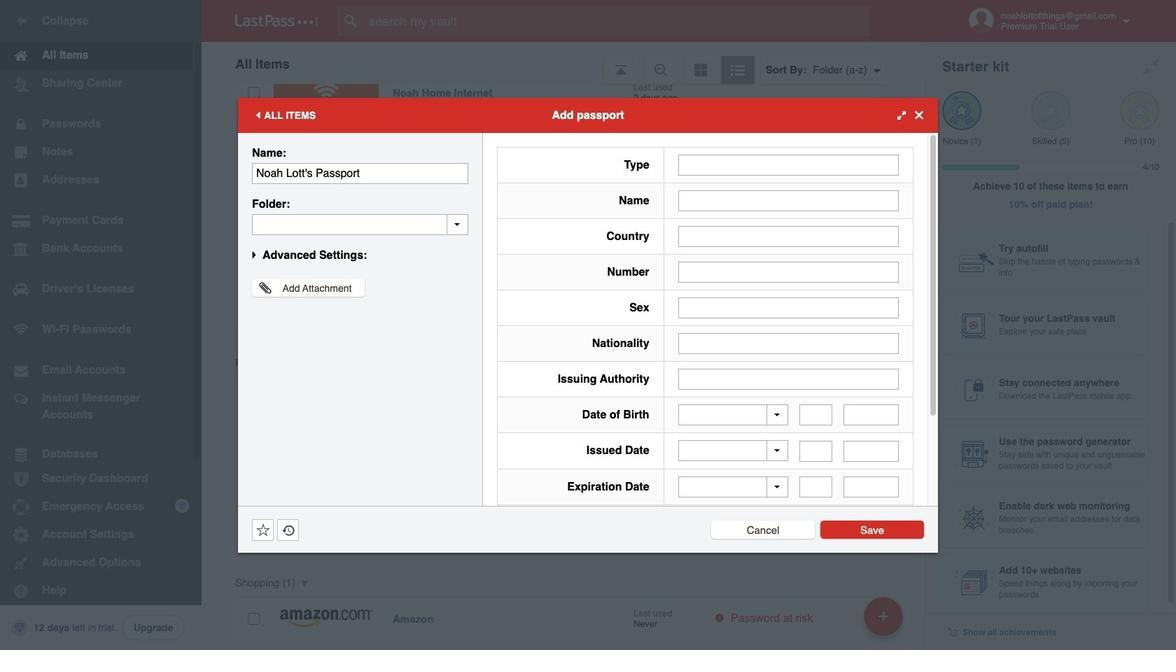 Task type: describe. For each thing, give the bounding box(es) containing it.
Search search field
[[337, 6, 897, 36]]

vault options navigation
[[202, 42, 926, 84]]

main navigation navigation
[[0, 0, 202, 650]]



Task type: locate. For each thing, give the bounding box(es) containing it.
search my vault text field
[[337, 6, 897, 36]]

None text field
[[678, 154, 899, 175], [252, 163, 468, 184], [252, 214, 468, 235], [678, 226, 899, 247], [678, 262, 899, 283], [844, 405, 899, 426], [800, 441, 833, 462], [678, 154, 899, 175], [252, 163, 468, 184], [252, 214, 468, 235], [678, 226, 899, 247], [678, 262, 899, 283], [844, 405, 899, 426], [800, 441, 833, 462]]

lastpass image
[[235, 15, 318, 27]]

None text field
[[678, 190, 899, 211], [678, 297, 899, 318], [678, 333, 899, 354], [678, 369, 899, 390], [800, 405, 833, 426], [844, 441, 899, 462], [800, 477, 833, 498], [844, 477, 899, 498], [678, 190, 899, 211], [678, 297, 899, 318], [678, 333, 899, 354], [678, 369, 899, 390], [800, 405, 833, 426], [844, 441, 899, 462], [800, 477, 833, 498], [844, 477, 899, 498]]

new item image
[[879, 612, 889, 621]]

new item navigation
[[859, 593, 912, 650]]

dialog
[[238, 98, 938, 607]]



